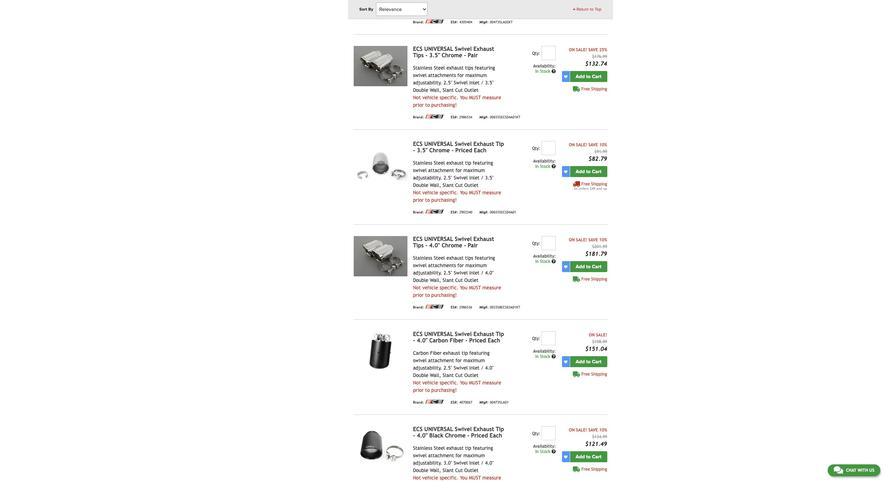 Task type: locate. For each thing, give the bounding box(es) containing it.
4 in from the top
[[535, 355, 539, 359]]

2.5" inside stainless steel exhaust tips featuring swivel attachments for maximum adjustability. 2.5" swivel inlet / 3.5" double wall, slant cut outlet not vehicle specific. you must measure prior to purchasing!
[[444, 80, 452, 86]]

4 mfg#: from the top
[[480, 306, 489, 310]]

1 wall, from the top
[[430, 87, 441, 93]]

add to cart down $132.74
[[576, 74, 602, 80]]

shipping
[[591, 87, 607, 92], [591, 182, 607, 187], [591, 277, 607, 282], [591, 372, 607, 377], [591, 467, 607, 472]]

you inside stainless steel exhaust tip featuring swivel attachment for maximum adjustability. 3.0" swivel inlet / 4.0" double wall, slant cut outlet not vehicle specific. you must measure
[[460, 476, 468, 481]]

universal up 3.0"
[[424, 426, 453, 433]]

ecs - corporate logo image left es#: 2986536
[[425, 305, 444, 309]]

ecs universal swivel exhaust tip - 4.0" black chrome - priced each link
[[413, 426, 504, 439]]

specific. for ecs universal swivel exhaust tip - 3.5" chrome - priced each
[[440, 190, 459, 196]]

prior for ecs universal swivel exhaust tips - 4.0" chrome - pair
[[413, 293, 424, 298]]

2 stainless from the top
[[413, 160, 432, 166]]

carbon fiber exhaust tip featuring swivel attachment for maximum adjustability. 2.5" swivel inlet / 4.0" double wall, slant cut outlet not vehicle specific. you must measure prior to purchasing!
[[413, 351, 501, 393]]

wall,
[[430, 87, 441, 93], [430, 183, 441, 188], [430, 278, 441, 283], [430, 373, 441, 379], [430, 468, 441, 474]]

wall, for ecs universal swivel exhaust tip - 4.0" carbon fiber - priced each
[[430, 373, 441, 379]]

qty: for ecs universal swivel exhaust tip - 3.5" chrome - priced each
[[532, 146, 540, 151]]

cart down $151.04
[[592, 359, 602, 365]]

you for ecs universal swivel exhaust tips - 4.0" chrome - pair
[[460, 285, 468, 291]]

0 vertical spatial fiber
[[450, 338, 464, 344]]

on for $181.79
[[569, 238, 575, 243]]

specific. up es#: 4305404
[[440, 0, 459, 5]]

shipping for $121.49
[[591, 467, 607, 472]]

priced inside ecs universal swivel exhaust tip - 4.0" black chrome - priced each
[[471, 433, 488, 439]]

attachments for 3.5"
[[428, 73, 456, 78]]

pair inside ecs universal swivel exhaust tips - 3.5" chrome - pair
[[468, 52, 478, 59]]

006555ecs04a01kt
[[490, 115, 520, 119]]

each inside ecs universal swivel exhaust tip - 3.5" chrome - priced each
[[474, 147, 486, 154]]

4 2.5" from the top
[[444, 365, 452, 371]]

save
[[589, 47, 598, 52], [589, 143, 598, 148], [589, 238, 598, 243], [589, 428, 598, 433]]

must for ecs universal swivel exhaust tip - 4.0" carbon fiber - priced each
[[469, 380, 481, 386]]

tip
[[496, 141, 504, 148], [496, 331, 504, 338], [496, 426, 504, 433]]

purchasing! up es#: 4070067
[[431, 388, 457, 393]]

wall, inside stainless steel exhaust tips featuring swivel attachments for maximum adjustability. 2.5" swivel inlet / 3.5" double wall, slant cut outlet not vehicle specific. you must measure prior to purchasing!
[[430, 87, 441, 93]]

1 vertical spatial tips
[[465, 255, 473, 261]]

3 slant from the top
[[443, 278, 454, 283]]

vehicle for ecs universal swivel exhaust tips - 4.0" chrome - pair
[[422, 285, 438, 291]]

2 must from the top
[[469, 95, 481, 101]]

tip inside stainless steel exhaust tip featuring swivel attachment for maximum adjustability. 2.5" swivel inlet / 3.5" double wall, slant cut outlet not vehicle specific. you must measure prior to purchasing!
[[465, 160, 471, 166]]

exhaust inside ecs universal swivel exhaust tip - 4.0" carbon fiber - priced each
[[474, 331, 494, 338]]

vehicle inside not vehicle specific. you must measure prior to purchasing!
[[422, 0, 438, 5]]

universal inside ecs universal swivel exhaust tips - 3.5" chrome - pair
[[424, 46, 453, 52]]

must inside stainless steel exhaust tip featuring swivel attachment for maximum adjustability. 3.0" swivel inlet / 4.0" double wall, slant cut outlet not vehicle specific. you must measure
[[469, 476, 481, 481]]

not inside stainless steel exhaust tip featuring swivel attachment for maximum adjustability. 2.5" swivel inlet / 3.5" double wall, slant cut outlet not vehicle specific. you must measure prior to purchasing!
[[413, 190, 421, 196]]

universal inside ecs universal swivel exhaust tip - 3.5" chrome - priced each
[[424, 141, 453, 148]]

2 es#: from the top
[[451, 115, 458, 119]]

on sale!                         save 10% $201.99 $181.79
[[569, 238, 607, 258]]

4070067
[[459, 401, 472, 405]]

free shipping down $121.49
[[582, 467, 607, 472]]

add to cart for $132.74
[[576, 74, 602, 80]]

adjustability. for ecs universal swivel exhaust tips - 4.0" chrome - pair
[[413, 270, 442, 276]]

double inside stainless steel exhaust tips featuring swivel attachments for maximum adjustability. 2.5" swivel inlet / 4.0" double wall, slant cut outlet not vehicle specific. you must measure prior to purchasing!
[[413, 278, 428, 283]]

0 vertical spatial question circle image
[[552, 355, 556, 359]]

double for ecs universal swivel exhaust tips - 4.0" chrome - pair
[[413, 278, 428, 283]]

universal inside ecs universal swivel exhaust tip - 4.0" black chrome - priced each
[[424, 426, 453, 433]]

vehicle for ecs universal swivel exhaust tip - 4.0" carbon fiber - priced each
[[422, 380, 438, 386]]

ecs - corporate logo image
[[425, 19, 444, 23], [425, 115, 444, 119], [425, 210, 444, 214], [425, 305, 444, 309], [425, 400, 444, 404]]

0 vertical spatial 10%
[[599, 143, 607, 148]]

universal down es#: 2903340
[[424, 236, 453, 243]]

1 vertical spatial attachments
[[428, 263, 456, 269]]

maximum inside stainless steel exhaust tip featuring swivel attachment for maximum adjustability. 3.0" swivel inlet / 4.0" double wall, slant cut outlet not vehicle specific. you must measure
[[463, 453, 485, 459]]

es#: left the 2903340
[[451, 210, 458, 214]]

you inside stainless steel exhaust tips featuring swivel attachments for maximum adjustability. 2.5" swivel inlet / 3.5" double wall, slant cut outlet not vehicle specific. you must measure prior to purchasing!
[[460, 95, 468, 101]]

mfg#: left 004735la02kt
[[480, 20, 489, 24]]

not for ecs universal swivel exhaust tip - 4.0" black chrome - priced each
[[413, 476, 421, 481]]

swivel down ecs universal swivel exhaust tip - 4.0" carbon fiber - priced each link in the bottom of the page
[[454, 365, 468, 371]]

2.5" down ecs universal swivel exhaust tip - 3.5" chrome - priced each
[[444, 175, 452, 181]]

1 / from the top
[[481, 80, 484, 86]]

specific. up es#: 2986536
[[440, 285, 459, 291]]

1 vertical spatial fiber
[[430, 351, 442, 356]]

top
[[595, 7, 602, 12]]

steel down the 'black'
[[434, 446, 445, 451]]

10% for $121.49
[[599, 428, 607, 433]]

shipping down $181.79
[[591, 277, 607, 282]]

not inside stainless steel exhaust tip featuring swivel attachment for maximum adjustability. 3.0" swivel inlet / 4.0" double wall, slant cut outlet not vehicle specific. you must measure
[[413, 476, 421, 481]]

$176.99
[[592, 54, 607, 59]]

swivel
[[413, 73, 427, 78], [413, 168, 427, 173], [413, 263, 427, 269], [413, 358, 427, 364], [413, 453, 427, 459]]

featuring down ecs universal swivel exhaust tip - 4.0" black chrome - priced each
[[473, 446, 493, 451]]

cut inside stainless steel exhaust tips featuring swivel attachments for maximum adjustability. 2.5" swivel inlet / 4.0" double wall, slant cut outlet not vehicle specific. you must measure prior to purchasing!
[[455, 278, 463, 283]]

2 not from the top
[[413, 95, 421, 101]]

2.5" inside carbon fiber exhaust tip featuring swivel attachment for maximum adjustability. 2.5" swivel inlet / 4.0" double wall, slant cut outlet not vehicle specific. you must measure prior to purchasing!
[[444, 365, 452, 371]]

add to cart button down $181.79
[[570, 261, 607, 272]]

specific. up es#: 4070067
[[440, 380, 459, 386]]

10% up "$201.99"
[[599, 238, 607, 243]]

swivel inside stainless steel exhaust tips featuring swivel attachments for maximum adjustability. 2.5" swivel inlet / 3.5" double wall, slant cut outlet not vehicle specific. you must measure prior to purchasing!
[[454, 80, 468, 86]]

0 vertical spatial tip
[[465, 160, 471, 166]]

outlet
[[464, 87, 479, 93], [464, 183, 479, 188], [464, 278, 479, 283], [464, 373, 479, 379], [464, 468, 479, 474]]

and
[[597, 187, 602, 191]]

sale! for $121.49
[[576, 428, 587, 433]]

1 vertical spatial 10%
[[599, 238, 607, 243]]

swivel down es#: 2986536
[[455, 331, 472, 338]]

sale! for $132.74
[[576, 47, 587, 52]]

save inside on sale!                         save 10% $91.99 $82.79
[[589, 143, 598, 148]]

2 vertical spatial each
[[490, 433, 502, 439]]

1 tips from the top
[[413, 52, 424, 59]]

question circle image for $181.79
[[552, 260, 556, 264]]

add to cart button down $151.04
[[570, 357, 607, 368]]

3 brand: from the top
[[413, 210, 424, 214]]

exhaust for ecs universal swivel exhaust tip - 4.0" carbon fiber - priced each
[[443, 351, 460, 356]]

steel down the ecs universal swivel exhaust tips - 3.5" chrome - pair "link"
[[434, 65, 445, 71]]

maximum down ecs universal swivel exhaust tip - 4.0" carbon fiber - priced each link in the bottom of the page
[[463, 358, 485, 364]]

3.5"
[[429, 52, 440, 59], [485, 80, 494, 86], [417, 147, 428, 154], [485, 175, 494, 181]]

attachments inside stainless steel exhaust tips featuring swivel attachments for maximum adjustability. 2.5" swivel inlet / 4.0" double wall, slant cut outlet not vehicle specific. you must measure prior to purchasing!
[[428, 263, 456, 269]]

exhaust
[[474, 46, 494, 52], [474, 141, 494, 148], [474, 236, 494, 243], [474, 331, 494, 338], [474, 426, 494, 433]]

fiber
[[450, 338, 464, 344], [430, 351, 442, 356]]

specific. inside stainless steel exhaust tips featuring swivel attachments for maximum adjustability. 2.5" swivel inlet / 3.5" double wall, slant cut outlet not vehicle specific. you must measure prior to purchasing!
[[440, 95, 459, 101]]

tips
[[465, 65, 473, 71], [465, 255, 473, 261]]

$91.99
[[595, 149, 607, 154]]

3.0"
[[444, 461, 452, 466]]

stainless
[[413, 65, 432, 71], [413, 160, 432, 166], [413, 255, 432, 261], [413, 446, 432, 451]]

3 not from the top
[[413, 190, 421, 196]]

3 in from the top
[[535, 259, 539, 264]]

3 es#: from the top
[[451, 210, 458, 214]]

purchasing!
[[431, 7, 457, 13], [431, 102, 457, 108], [431, 197, 457, 203], [431, 293, 457, 298], [431, 388, 457, 393]]

4 exhaust from the top
[[474, 331, 494, 338]]

3 free shipping from the top
[[582, 372, 607, 377]]

3 save from the top
[[589, 238, 598, 243]]

purchasing! up es#: 2986536
[[431, 293, 457, 298]]

inlet inside stainless steel exhaust tip featuring swivel attachment for maximum adjustability. 2.5" swivel inlet / 3.5" double wall, slant cut outlet not vehicle specific. you must measure prior to purchasing!
[[469, 175, 480, 181]]

free down $132.74
[[582, 87, 590, 92]]

3 / from the top
[[481, 270, 484, 276]]

in
[[535, 69, 539, 74], [535, 164, 539, 169], [535, 259, 539, 264], [535, 355, 539, 359], [535, 450, 539, 455]]

chrome inside ecs universal swivel exhaust tip - 3.5" chrome - priced each
[[429, 147, 450, 154]]

you for ecs universal swivel exhaust tip - 3.5" chrome - priced each
[[460, 190, 468, 196]]

3 specific. from the top
[[440, 190, 459, 196]]

add to cart down $151.04
[[576, 359, 602, 365]]

es#2903340 - 006555ecs04a01 - ecs universal swivel exhaust tip - 3.5" chrome - priced each - stainless steel exhaust tip featuring swivel attachment for maximum adjustability. 2.5" swivel inlet / 3.5" double wall, slant cut outlet - ecs - audi bmw volkswagen mercedes benz mini porsche image
[[354, 141, 407, 182]]

5 add to cart button from the top
[[570, 452, 607, 463]]

-
[[425, 52, 428, 59], [464, 52, 466, 59], [413, 147, 415, 154], [452, 147, 454, 154], [425, 242, 428, 249], [464, 242, 466, 249], [413, 338, 415, 344], [465, 338, 468, 344], [413, 433, 415, 439], [467, 433, 469, 439]]

attachments for 4.0"
[[428, 263, 456, 269]]

0 vertical spatial tips
[[465, 65, 473, 71]]

4 prior from the top
[[413, 293, 424, 298]]

swivel right 3.0"
[[454, 461, 468, 466]]

0 horizontal spatial fiber
[[430, 351, 442, 356]]

tip down ecs universal swivel exhaust tip - 4.0" carbon fiber - priced each link in the bottom of the page
[[462, 351, 468, 356]]

outlet inside stainless steel exhaust tips featuring swivel attachments for maximum adjustability. 2.5" swivel inlet / 4.0" double wall, slant cut outlet not vehicle specific. you must measure prior to purchasing!
[[464, 278, 479, 283]]

ecs for ecs universal swivel exhaust tip - 4.0" black chrome - priced each
[[413, 426, 423, 433]]

add to cart button for $151.04
[[570, 357, 607, 368]]

4.0"
[[429, 242, 440, 249], [485, 270, 494, 276], [417, 338, 428, 344], [485, 365, 494, 371], [417, 433, 428, 439], [485, 461, 494, 466]]

on inside on sale! $158.99 $151.04
[[589, 333, 595, 338]]

double inside stainless steel exhaust tips featuring swivel attachments for maximum adjustability. 2.5" swivel inlet / 3.5" double wall, slant cut outlet not vehicle specific. you must measure prior to purchasing!
[[413, 87, 428, 93]]

add to cart button for $181.79
[[570, 261, 607, 272]]

universal for ecs universal swivel exhaust tip - 4.0" carbon fiber - priced each
[[424, 331, 453, 338]]

prior
[[413, 7, 424, 13], [413, 102, 424, 108], [413, 197, 424, 203], [413, 293, 424, 298], [413, 388, 424, 393]]

5 cart from the top
[[592, 454, 602, 460]]

steel for ecs universal swivel exhaust tip - 4.0" black chrome - priced each
[[434, 446, 445, 451]]

attachments
[[428, 73, 456, 78], [428, 263, 456, 269]]

1 vertical spatial carbon
[[413, 351, 429, 356]]

free
[[582, 87, 590, 92], [582, 182, 590, 187], [582, 277, 590, 282], [582, 372, 590, 377], [582, 467, 590, 472]]

swivel down es#: 4070067
[[455, 426, 472, 433]]

add to cart button up free shipping on orders $49 and up
[[570, 166, 607, 177]]

swivel inside stainless steel exhaust tip featuring swivel attachment for maximum adjustability. 3.0" swivel inlet / 4.0" double wall, slant cut outlet not vehicle specific. you must measure
[[413, 453, 427, 459]]

brand: for ecs universal swivel exhaust tip - 4.0" carbon fiber - priced each
[[413, 401, 424, 405]]

for for ecs universal swivel exhaust tips - 3.5" chrome - pair
[[458, 73, 464, 78]]

1 vertical spatial tip
[[462, 351, 468, 356]]

003358ecs03a01kt
[[490, 306, 520, 310]]

1 adjustability. from the top
[[413, 80, 442, 86]]

1 vertical spatial tip
[[496, 331, 504, 338]]

adjustability.
[[413, 80, 442, 86], [413, 175, 442, 181], [413, 270, 442, 276], [413, 365, 442, 371], [413, 461, 442, 466]]

swivel down ecs universal swivel exhaust tip - 3.5" chrome - priced each
[[454, 175, 468, 181]]

4 wall, from the top
[[430, 373, 441, 379]]

2 vertical spatial attachment
[[428, 453, 454, 459]]

specific.
[[440, 0, 459, 5], [440, 95, 459, 101], [440, 190, 459, 196], [440, 285, 459, 291], [440, 380, 459, 386], [440, 476, 459, 481]]

tips down ecs universal swivel exhaust tips - 4.0" chrome - pair
[[465, 255, 473, 261]]

not inside stainless steel exhaust tips featuring swivel attachments for maximum adjustability. 2.5" swivel inlet / 4.0" double wall, slant cut outlet not vehicle specific. you must measure prior to purchasing!
[[413, 285, 421, 291]]

slant for ecs universal swivel exhaust tip - 3.5" chrome - priced each
[[443, 183, 454, 188]]

ecs - corporate logo image left es#: 4070067
[[425, 400, 444, 404]]

es#: 2986534
[[451, 115, 472, 119]]

es#: left 2986536
[[451, 306, 458, 310]]

vehicle for ecs universal swivel exhaust tip - 3.5" chrome - priced each
[[422, 190, 438, 196]]

adjustability. inside stainless steel exhaust tips featuring swivel attachments for maximum adjustability. 2.5" swivel inlet / 4.0" double wall, slant cut outlet not vehicle specific. you must measure prior to purchasing!
[[413, 270, 442, 276]]

4 specific. from the top
[[440, 285, 459, 291]]

2 cart from the top
[[592, 169, 602, 175]]

not for ecs universal swivel exhaust tip - 4.0" carbon fiber - priced each
[[413, 380, 421, 386]]

measure inside stainless steel exhaust tips featuring swivel attachments for maximum adjustability. 2.5" swivel inlet / 4.0" double wall, slant cut outlet not vehicle specific. you must measure prior to purchasing!
[[482, 285, 501, 291]]

es#: left 4305404
[[451, 20, 458, 24]]

3 ecs from the top
[[413, 236, 423, 243]]

3 double from the top
[[413, 278, 428, 283]]

double for ecs universal swivel exhaust tip - 3.5" chrome - priced each
[[413, 183, 428, 188]]

sale! inside on sale! $158.99 $151.04
[[596, 333, 607, 338]]

1 add to wish list image from the top
[[564, 170, 568, 174]]

2 vertical spatial tip
[[465, 446, 471, 451]]

cart down $121.49
[[592, 454, 602, 460]]

/ for ecs universal swivel exhaust tips - 3.5" chrome - pair
[[481, 80, 484, 86]]

attachments down ecs universal swivel exhaust tips - 4.0" chrome - pair link
[[428, 263, 456, 269]]

swivel inside carbon fiber exhaust tip featuring swivel attachment for maximum adjustability. 2.5" swivel inlet / 4.0" double wall, slant cut outlet not vehicle specific. you must measure prior to purchasing!
[[413, 358, 427, 364]]

$151.04
[[585, 346, 607, 353]]

universal inside ecs universal swivel exhaust tips - 4.0" chrome - pair
[[424, 236, 453, 243]]

tip down mfg#: 003358ecs03a01kt
[[496, 331, 504, 338]]

maximum inside stainless steel exhaust tips featuring swivel attachments for maximum adjustability. 2.5" swivel inlet / 4.0" double wall, slant cut outlet not vehicle specific. you must measure prior to purchasing!
[[465, 263, 487, 269]]

3 2.5" from the top
[[444, 270, 452, 276]]

0 vertical spatial each
[[474, 147, 486, 154]]

exhaust down mfg#: 004735la02kt
[[474, 46, 494, 52]]

1 vertical spatial add to wish list image
[[564, 265, 568, 269]]

004735la01
[[490, 401, 509, 405]]

purchasing! up es#: 2903340
[[431, 197, 457, 203]]

2 attachment from the top
[[428, 358, 454, 364]]

sale!
[[576, 47, 587, 52], [576, 143, 587, 148], [576, 238, 587, 243], [596, 333, 607, 338], [576, 428, 587, 433]]

$181.79
[[585, 251, 607, 258]]

5 double from the top
[[413, 468, 428, 474]]

exhaust inside stainless steel exhaust tip featuring swivel attachment for maximum adjustability. 3.0" swivel inlet / 4.0" double wall, slant cut outlet not vehicle specific. you must measure
[[447, 446, 464, 451]]

5 you from the top
[[460, 380, 468, 386]]

2 add to cart from the top
[[576, 169, 602, 175]]

3.5" inside ecs universal swivel exhaust tips - 3.5" chrome - pair
[[429, 52, 440, 59]]

3 swivel from the top
[[413, 263, 427, 269]]

featuring down ecs universal swivel exhaust tips - 3.5" chrome - pair
[[475, 65, 495, 71]]

universal for ecs universal swivel exhaust tips - 4.0" chrome - pair
[[424, 236, 453, 243]]

not for ecs universal swivel exhaust tips - 3.5" chrome - pair
[[413, 95, 421, 101]]

exhaust down ecs universal swivel exhaust tips - 4.0" chrome - pair
[[447, 255, 464, 261]]

with
[[858, 468, 868, 473]]

wall, inside stainless steel exhaust tip featuring swivel attachment for maximum adjustability. 2.5" swivel inlet / 3.5" double wall, slant cut outlet not vehicle specific. you must measure prior to purchasing!
[[430, 183, 441, 188]]

you
[[460, 0, 468, 5], [460, 95, 468, 101], [460, 190, 468, 196], [460, 285, 468, 291], [460, 380, 468, 386], [460, 476, 468, 481]]

10% inside on sale!                         save 10% $134.99 $121.49
[[599, 428, 607, 433]]

1 vertical spatial add to wish list image
[[564, 456, 568, 459]]

1 vertical spatial attachment
[[428, 358, 454, 364]]

2 shipping from the top
[[591, 182, 607, 187]]

for inside carbon fiber exhaust tip featuring swivel attachment for maximum adjustability. 2.5" swivel inlet / 4.0" double wall, slant cut outlet not vehicle specific. you must measure prior to purchasing!
[[456, 358, 462, 364]]

1 pair from the top
[[468, 52, 478, 59]]

tip for ecs universal swivel exhaust tip - 4.0" black chrome - priced each
[[496, 426, 504, 433]]

pair down the 2903340
[[468, 242, 478, 249]]

maximum down ecs universal swivel exhaust tip - 3.5" chrome - priced each
[[463, 168, 485, 173]]

2 cut from the top
[[455, 183, 463, 188]]

2.5"
[[444, 80, 452, 86], [444, 175, 452, 181], [444, 270, 452, 276], [444, 365, 452, 371]]

stock
[[540, 69, 550, 74], [540, 164, 550, 169], [540, 259, 550, 264], [540, 355, 550, 359], [540, 450, 550, 455]]

2 swivel from the top
[[413, 168, 427, 173]]

pair
[[468, 52, 478, 59], [468, 242, 478, 249]]

4 add from the top
[[576, 359, 585, 365]]

qty: for ecs universal swivel exhaust tips - 3.5" chrome - pair
[[532, 51, 540, 56]]

0 horizontal spatial carbon
[[413, 351, 429, 356]]

for down ecs universal swivel exhaust tips - 3.5" chrome - pair
[[458, 73, 464, 78]]

mfg#: 004735la01
[[480, 401, 509, 405]]

sort
[[359, 7, 367, 12]]

2 vertical spatial tip
[[496, 426, 504, 433]]

stainless steel exhaust tip featuring swivel attachment for maximum adjustability. 2.5" swivel inlet / 3.5" double wall, slant cut outlet not vehicle specific. you must measure prior to purchasing!
[[413, 160, 501, 203]]

save for $121.49
[[589, 428, 598, 433]]

add for $132.74
[[576, 74, 585, 80]]

ecs - corporate logo image left es#: 2903340
[[425, 210, 444, 214]]

1 vertical spatial question circle image
[[552, 165, 556, 169]]

exhaust down mfg#: 006555ecs04a01kt
[[474, 141, 494, 148]]

exhaust down mfg#: 006555ecs04a01
[[474, 236, 494, 243]]

tip inside ecs universal swivel exhaust tip - 4.0" black chrome - priced each
[[496, 426, 504, 433]]

es#: left 4070067
[[451, 401, 458, 405]]

1 vertical spatial each
[[488, 338, 500, 344]]

4 brand: from the top
[[413, 306, 424, 310]]

4 add to cart button from the top
[[570, 357, 607, 368]]

4 es#: from the top
[[451, 306, 458, 310]]

not inside carbon fiber exhaust tip featuring swivel attachment for maximum adjustability. 2.5" swivel inlet / 4.0" double wall, slant cut outlet not vehicle specific. you must measure prior to purchasing!
[[413, 380, 421, 386]]

cart down $181.79
[[592, 264, 602, 270]]

1 2.5" from the top
[[444, 80, 452, 86]]

for down ecs universal swivel exhaust tip - 3.5" chrome - priced each
[[456, 168, 462, 173]]

featuring for ecs universal swivel exhaust tip - 3.5" chrome - priced each
[[473, 160, 493, 166]]

3 exhaust from the top
[[474, 236, 494, 243]]

5 shipping from the top
[[591, 467, 607, 472]]

fiber inside carbon fiber exhaust tip featuring swivel attachment for maximum adjustability. 2.5" swivel inlet / 4.0" double wall, slant cut outlet not vehicle specific. you must measure prior to purchasing!
[[430, 351, 442, 356]]

double for ecs universal swivel exhaust tips - 3.5" chrome - pair
[[413, 87, 428, 93]]

save inside on sale!                         save 10% $134.99 $121.49
[[589, 428, 598, 433]]

you inside stainless steel exhaust tips featuring swivel attachments for maximum adjustability. 2.5" swivel inlet / 4.0" double wall, slant cut outlet not vehicle specific. you must measure prior to purchasing!
[[460, 285, 468, 291]]

2 vertical spatial question circle image
[[552, 260, 556, 264]]

1 horizontal spatial fiber
[[450, 338, 464, 344]]

5 inlet from the top
[[469, 461, 480, 466]]

4 universal from the top
[[424, 331, 453, 338]]

save inside on sale!                         save 25% $176.99 $132.74
[[589, 47, 598, 52]]

sale! for $181.79
[[576, 238, 587, 243]]

0 vertical spatial carbon
[[429, 338, 448, 344]]

universal
[[424, 46, 453, 52], [424, 141, 453, 148], [424, 236, 453, 243], [424, 331, 453, 338], [424, 426, 453, 433]]

0 vertical spatial priced
[[455, 147, 472, 154]]

004735la02kt
[[490, 20, 513, 24]]

cut inside carbon fiber exhaust tip featuring swivel attachment for maximum adjustability. 2.5" swivel inlet / 4.0" double wall, slant cut outlet not vehicle specific. you must measure prior to purchasing!
[[455, 373, 463, 379]]

attachment for carbon
[[428, 358, 454, 364]]

add to cart for $121.49
[[576, 454, 602, 460]]

5 measure from the top
[[482, 380, 501, 386]]

pair inside ecs universal swivel exhaust tips - 4.0" chrome - pair
[[468, 242, 478, 249]]

1 vertical spatial question circle image
[[552, 450, 556, 454]]

2 brand: from the top
[[413, 115, 424, 119]]

tip down mfg#: 006555ecs04a01kt
[[496, 141, 504, 148]]

on sale!                         save 10% $91.99 $82.79
[[569, 143, 607, 162]]

0 vertical spatial tips
[[413, 52, 424, 59]]

1 vertical spatial tips
[[413, 242, 424, 249]]

1 vertical spatial priced
[[469, 338, 486, 344]]

add to cart
[[576, 74, 602, 80], [576, 169, 602, 175], [576, 264, 602, 270], [576, 359, 602, 365], [576, 454, 602, 460]]

to
[[590, 7, 594, 12], [425, 7, 430, 13], [586, 74, 591, 80], [425, 102, 430, 108], [586, 169, 591, 175], [425, 197, 430, 203], [586, 264, 591, 270], [425, 293, 430, 298], [586, 359, 591, 365], [425, 388, 430, 393], [586, 454, 591, 460]]

$158.99
[[592, 340, 607, 345]]

attachments down ecs universal swivel exhaust tips - 3.5" chrome - pair
[[428, 73, 456, 78]]

0 vertical spatial pair
[[468, 52, 478, 59]]

in for ecs universal swivel exhaust tip - 3.5" chrome - priced each
[[535, 164, 539, 169]]

3 add to cart button from the top
[[570, 261, 607, 272]]

None number field
[[542, 46, 556, 60], [542, 141, 556, 155], [542, 236, 556, 251], [542, 332, 556, 346], [542, 427, 556, 441], [542, 46, 556, 60], [542, 141, 556, 155], [542, 236, 556, 251], [542, 332, 556, 346], [542, 427, 556, 441]]

0 vertical spatial add to wish list image
[[564, 75, 568, 78]]

2 vertical spatial add to wish list image
[[564, 360, 568, 364]]

3 prior from the top
[[413, 197, 424, 203]]

featuring down ecs universal swivel exhaust tip - 4.0" carbon fiber - priced each link in the bottom of the page
[[469, 351, 490, 356]]

specific. up es#: 2986534
[[440, 95, 459, 101]]

for for ecs universal swivel exhaust tip - 4.0" carbon fiber - priced each
[[456, 358, 462, 364]]

prior for ecs universal swivel exhaust tip - 4.0" carbon fiber - priced each
[[413, 388, 424, 393]]

tips down the ecs universal swivel exhaust tips - 3.5" chrome - pair "link"
[[465, 65, 473, 71]]

stainless inside stainless steel exhaust tips featuring swivel attachments for maximum adjustability. 2.5" swivel inlet / 4.0" double wall, slant cut outlet not vehicle specific. you must measure prior to purchasing!
[[413, 255, 432, 261]]

2.5" down ecs universal swivel exhaust tip - 4.0" carbon fiber - priced each link in the bottom of the page
[[444, 365, 452, 371]]

add to cart button for $82.79
[[570, 166, 607, 177]]

ecs universal swivel exhaust tips - 4.0" chrome - pair
[[413, 236, 494, 249]]

free down $181.79
[[582, 277, 590, 282]]

free for $121.49
[[582, 467, 590, 472]]

1 question circle image from the top
[[552, 69, 556, 74]]

featuring inside carbon fiber exhaust tip featuring swivel attachment for maximum adjustability. 2.5" swivel inlet / 4.0" double wall, slant cut outlet not vehicle specific. you must measure prior to purchasing!
[[469, 351, 490, 356]]

double inside stainless steel exhaust tip featuring swivel attachment for maximum adjustability. 2.5" swivel inlet / 3.5" double wall, slant cut outlet not vehicle specific. you must measure prior to purchasing!
[[413, 183, 428, 188]]

cart for $82.79
[[592, 169, 602, 175]]

add to cart button down $132.74
[[570, 71, 607, 82]]

double inside carbon fiber exhaust tip featuring swivel attachment for maximum adjustability. 2.5" swivel inlet / 4.0" double wall, slant cut outlet not vehicle specific. you must measure prior to purchasing!
[[413, 373, 428, 379]]

/ inside stainless steel exhaust tips featuring swivel attachments for maximum adjustability. 2.5" swivel inlet / 3.5" double wall, slant cut outlet not vehicle specific. you must measure prior to purchasing!
[[481, 80, 484, 86]]

2 free from the top
[[582, 182, 590, 187]]

ecs universal swivel exhaust tip - 3.5" chrome - priced each
[[413, 141, 504, 154]]

wall, for ecs universal swivel exhaust tip - 3.5" chrome - priced each
[[430, 183, 441, 188]]

5 es#: from the top
[[451, 401, 458, 405]]

featuring for ecs universal swivel exhaust tip - 4.0" black chrome - priced each
[[473, 446, 493, 451]]

slant up es#: 2986536
[[443, 278, 454, 283]]

1 ecs from the top
[[413, 46, 423, 52]]

1 vertical spatial pair
[[468, 242, 478, 249]]

stock for $181.79
[[540, 259, 550, 264]]

mfg#: left '004735la01'
[[480, 401, 489, 405]]

specific. for ecs universal swivel exhaust tip - 4.0" carbon fiber - priced each
[[440, 380, 459, 386]]

10%
[[599, 143, 607, 148], [599, 238, 607, 243], [599, 428, 607, 433]]

5 adjustability. from the top
[[413, 461, 442, 466]]

1 tips from the top
[[465, 65, 473, 71]]

shipping for $151.04
[[591, 372, 607, 377]]

ecs - corporate logo image for ecs universal swivel exhaust tips - 4.0" chrome - pair
[[425, 305, 444, 309]]

2 slant from the top
[[443, 183, 454, 188]]

exhaust down ecs universal swivel exhaust tip - 4.0" carbon fiber - priced each link in the bottom of the page
[[443, 351, 460, 356]]

ecs
[[413, 46, 423, 52], [413, 141, 423, 148], [413, 236, 423, 243], [413, 331, 423, 338], [413, 426, 423, 433]]

$132.74
[[585, 61, 607, 67]]

outlet inside carbon fiber exhaust tip featuring swivel attachment for maximum adjustability. 2.5" swivel inlet / 4.0" double wall, slant cut outlet not vehicle specific. you must measure prior to purchasing!
[[464, 373, 479, 379]]

must for ecs universal swivel exhaust tip - 4.0" black chrome - priced each
[[469, 476, 481, 481]]

/
[[481, 80, 484, 86], [481, 175, 484, 181], [481, 270, 484, 276], [481, 365, 484, 371], [481, 461, 484, 466]]

return to top link
[[573, 6, 602, 12]]

ecs universal swivel exhaust tip - 3.5" chrome - priced each link
[[413, 141, 504, 154]]

add
[[576, 74, 585, 80], [576, 169, 585, 175], [576, 264, 585, 270], [576, 359, 585, 365], [576, 454, 585, 460]]

1 cut from the top
[[455, 87, 463, 93]]

on
[[569, 47, 575, 52], [569, 143, 575, 148], [569, 238, 575, 243], [589, 333, 595, 338], [569, 428, 575, 433]]

stainless for ecs universal swivel exhaust tip - 3.5" chrome - priced each
[[413, 160, 432, 166]]

attachment down ecs universal swivel exhaust tip - 4.0" carbon fiber - priced each link in the bottom of the page
[[428, 358, 454, 364]]

free shipping down $181.79
[[582, 277, 607, 282]]

0 vertical spatial tip
[[496, 141, 504, 148]]

for inside stainless steel exhaust tip featuring swivel attachment for maximum adjustability. 2.5" swivel inlet / 3.5" double wall, slant cut outlet not vehicle specific. you must measure prior to purchasing!
[[456, 168, 462, 173]]

es#: 4070067
[[451, 401, 472, 405]]

10% inside on sale!                         save 10% $91.99 $82.79
[[599, 143, 607, 148]]

add to wish list image
[[564, 75, 568, 78], [564, 456, 568, 459]]

free down $121.49
[[582, 467, 590, 472]]

attachments inside stainless steel exhaust tips featuring swivel attachments for maximum adjustability. 2.5" swivel inlet / 3.5" double wall, slant cut outlet not vehicle specific. you must measure prior to purchasing!
[[428, 73, 456, 78]]

slant for ecs universal swivel exhaust tip - 4.0" black chrome - priced each
[[443, 468, 454, 474]]

3 universal from the top
[[424, 236, 453, 243]]

4 must from the top
[[469, 285, 481, 291]]

not for ecs universal swivel exhaust tip - 3.5" chrome - priced each
[[413, 190, 421, 196]]

slant up es#: 2903340
[[443, 183, 454, 188]]

es#4423336 - 003358ecs07-02 - ecs universal swivel exhaust tip - 4.0" black chrome - priced each - stainless steel exhaust tip featuring swivel attachment for maximum adjustability. 3.0" swivel inlet / 4.0" double wall, slant cut outlet - ecs - audi bmw volkswagen mercedes benz mini porsche image
[[354, 427, 407, 467]]

shipping right orders
[[591, 182, 607, 187]]

add to cart up free shipping on orders $49 and up
[[576, 169, 602, 175]]

1 add to cart from the top
[[576, 74, 602, 80]]

featuring for ecs universal swivel exhaust tips - 4.0" chrome - pair
[[475, 255, 495, 261]]

fiber up carbon fiber exhaust tip featuring swivel attachment for maximum adjustability. 2.5" swivel inlet / 4.0" double wall, slant cut outlet not vehicle specific. you must measure prior to purchasing!
[[450, 338, 464, 344]]

4 swivel from the top
[[413, 358, 427, 364]]

5 swivel from the top
[[413, 453, 427, 459]]

4 in stock from the top
[[535, 355, 552, 359]]

10% inside on sale!                         save 10% $201.99 $181.79
[[599, 238, 607, 243]]

5 add from the top
[[576, 454, 585, 460]]

5 brand: from the top
[[413, 401, 424, 405]]

add to wish list image
[[564, 170, 568, 174], [564, 265, 568, 269], [564, 360, 568, 364]]

1 horizontal spatial carbon
[[429, 338, 448, 344]]

tip down '004735la01'
[[496, 426, 504, 433]]

2.5" down ecs universal swivel exhaust tips - 4.0" chrome - pair link
[[444, 270, 452, 276]]

question circle image
[[552, 69, 556, 74], [552, 165, 556, 169], [552, 260, 556, 264]]

mfg#: for ecs universal swivel exhaust tips - 4.0" chrome - pair
[[480, 306, 489, 310]]

purchasing! inside stainless steel exhaust tips featuring swivel attachments for maximum adjustability. 2.5" swivel inlet / 3.5" double wall, slant cut outlet not vehicle specific. you must measure prior to purchasing!
[[431, 102, 457, 108]]

tip down ecs universal swivel exhaust tip - 3.5" chrome - priced each "link"
[[465, 160, 471, 166]]

4 save from the top
[[589, 428, 598, 433]]

shipping down $151.04
[[591, 372, 607, 377]]

featuring inside stainless steel exhaust tip featuring swivel attachment for maximum adjustability. 3.0" swivel inlet / 4.0" double wall, slant cut outlet not vehicle specific. you must measure
[[473, 446, 493, 451]]

for down ecs universal swivel exhaust tip - 4.0" black chrome - priced each
[[456, 453, 462, 459]]

slant inside stainless steel exhaust tip featuring swivel attachment for maximum adjustability. 3.0" swivel inlet / 4.0" double wall, slant cut outlet not vehicle specific. you must measure
[[443, 468, 454, 474]]

5 add to cart from the top
[[576, 454, 602, 460]]

maximum for ecs universal swivel exhaust tip - 4.0" black chrome - priced each
[[463, 453, 485, 459]]

save up $176.99
[[589, 47, 598, 52]]

universal down es#: 4305404
[[424, 46, 453, 52]]

slant up es#: 4070067
[[443, 373, 454, 379]]

cart down $132.74
[[592, 74, 602, 80]]

specific. inside not vehicle specific. you must measure prior to purchasing!
[[440, 0, 459, 5]]

attachment inside stainless steel exhaust tip featuring swivel attachment for maximum adjustability. 3.0" swivel inlet / 4.0" double wall, slant cut outlet not vehicle specific. you must measure
[[428, 453, 454, 459]]

pair down 4305404
[[468, 52, 478, 59]]

4305404
[[459, 20, 472, 24]]

1 steel from the top
[[434, 65, 445, 71]]

shipping down $121.49
[[591, 467, 607, 472]]

5 specific. from the top
[[440, 380, 459, 386]]

2986536
[[459, 306, 472, 310]]

swivel for ecs universal swivel exhaust tips - 3.5" chrome - pair
[[413, 73, 427, 78]]

featuring
[[475, 65, 495, 71], [473, 160, 493, 166], [475, 255, 495, 261], [469, 351, 490, 356], [473, 446, 493, 451]]

exhaust inside ecs universal swivel exhaust tips - 3.5" chrome - pair
[[474, 46, 494, 52]]

brand:
[[413, 20, 424, 24], [413, 115, 424, 119], [413, 210, 424, 214], [413, 306, 424, 310], [413, 401, 424, 405]]

chrome
[[442, 52, 462, 59], [429, 147, 450, 154], [442, 242, 462, 249], [445, 433, 466, 439]]

chrome for ecs universal swivel exhaust tip - 3.5" chrome - priced each
[[429, 147, 450, 154]]

1 es#: from the top
[[451, 20, 458, 24]]

prior inside not vehicle specific. you must measure prior to purchasing!
[[413, 7, 424, 13]]

swivel down ecs universal swivel exhaust tips - 4.0" chrome - pair link
[[454, 270, 468, 276]]

tip down ecs universal swivel exhaust tip - 4.0" black chrome - priced each link
[[465, 446, 471, 451]]

exhaust inside carbon fiber exhaust tip featuring swivel attachment for maximum adjustability. 2.5" swivel inlet / 4.0" double wall, slant cut outlet not vehicle specific. you must measure prior to purchasing!
[[443, 351, 460, 356]]

2 question circle image from the top
[[552, 450, 556, 454]]

1 add from the top
[[576, 74, 585, 80]]

must inside stainless steel exhaust tips featuring swivel attachments for maximum adjustability. 2.5" swivel inlet / 3.5" double wall, slant cut outlet not vehicle specific. you must measure prior to purchasing!
[[469, 95, 481, 101]]

slant inside stainless steel exhaust tips featuring swivel attachments for maximum adjustability. 2.5" swivel inlet / 3.5" double wall, slant cut outlet not vehicle specific. you must measure prior to purchasing!
[[443, 87, 454, 93]]

2 vertical spatial 10%
[[599, 428, 607, 433]]

5 prior from the top
[[413, 388, 424, 393]]

attachment up 3.0"
[[428, 453, 454, 459]]

add to cart down $121.49
[[576, 454, 602, 460]]

chrome inside ecs universal swivel exhaust tips - 4.0" chrome - pair
[[442, 242, 462, 249]]

slant inside stainless steel exhaust tips featuring swivel attachments for maximum adjustability. 2.5" swivel inlet / 4.0" double wall, slant cut outlet not vehicle specific. you must measure prior to purchasing!
[[443, 278, 454, 283]]

4 you from the top
[[460, 285, 468, 291]]

in stock for $82.79
[[535, 164, 552, 169]]

on inside on sale!                         save 25% $176.99 $132.74
[[569, 47, 575, 52]]

maximum for ecs universal swivel exhaust tips - 3.5" chrome - pair
[[465, 73, 487, 78]]

attachment
[[428, 168, 454, 173], [428, 358, 454, 364], [428, 453, 454, 459]]

0 vertical spatial attachment
[[428, 168, 454, 173]]

add to cart for $82.79
[[576, 169, 602, 175]]

wall, inside carbon fiber exhaust tip featuring swivel attachment for maximum adjustability. 2.5" swivel inlet / 4.0" double wall, slant cut outlet not vehicle specific. you must measure prior to purchasing!
[[430, 373, 441, 379]]

3 in stock from the top
[[535, 259, 552, 264]]

ecs inside ecs universal swivel exhaust tip - 4.0" black chrome - priced each
[[413, 426, 423, 433]]

6 not from the top
[[413, 476, 421, 481]]

universal down es#: 2986536
[[424, 331, 453, 338]]

priced for ecs universal swivel exhaust tip - 4.0" carbon fiber - priced each
[[469, 338, 486, 344]]

exhaust
[[447, 65, 464, 71], [447, 160, 464, 166], [447, 255, 464, 261], [443, 351, 460, 356], [447, 446, 464, 451]]

4 not from the top
[[413, 285, 421, 291]]

must for ecs universal swivel exhaust tip - 3.5" chrome - priced each
[[469, 190, 481, 196]]

stainless for ecs universal swivel exhaust tips - 4.0" chrome - pair
[[413, 255, 432, 261]]

measure
[[482, 0, 501, 5], [482, 95, 501, 101], [482, 190, 501, 196], [482, 285, 501, 291], [482, 380, 501, 386], [482, 476, 501, 481]]

5 must from the top
[[469, 380, 481, 386]]

swivel down es#: 4305404
[[455, 46, 472, 52]]

2 vertical spatial priced
[[471, 433, 488, 439]]

tips for ecs universal swivel exhaust tips - 3.5" chrome - pair
[[465, 65, 473, 71]]

slant down 3.0"
[[443, 468, 454, 474]]

specific. inside stainless steel exhaust tip featuring swivel attachment for maximum adjustability. 2.5" swivel inlet / 3.5" double wall, slant cut outlet not vehicle specific. you must measure prior to purchasing!
[[440, 190, 459, 196]]

/ inside stainless steel exhaust tips featuring swivel attachments for maximum adjustability. 2.5" swivel inlet / 4.0" double wall, slant cut outlet not vehicle specific. you must measure prior to purchasing!
[[481, 270, 484, 276]]

2 universal from the top
[[424, 141, 453, 148]]

featuring down ecs universal swivel exhaust tip - 3.5" chrome - priced each "link"
[[473, 160, 493, 166]]

ecs - corporate logo image for ecs universal swivel exhaust tip - 4.0" carbon fiber - priced each
[[425, 400, 444, 404]]

purchasing! inside stainless steel exhaust tips featuring swivel attachments for maximum adjustability. 2.5" swivel inlet / 4.0" double wall, slant cut outlet not vehicle specific. you must measure prior to purchasing!
[[431, 293, 457, 298]]

5 universal from the top
[[424, 426, 453, 433]]

save up $134.99
[[589, 428, 598, 433]]

swivel
[[455, 46, 472, 52], [454, 80, 468, 86], [455, 141, 472, 148], [454, 175, 468, 181], [455, 236, 472, 243], [454, 270, 468, 276], [455, 331, 472, 338], [454, 365, 468, 371], [455, 426, 472, 433], [454, 461, 468, 466]]

free shipping
[[582, 87, 607, 92], [582, 277, 607, 282], [582, 372, 607, 377], [582, 467, 607, 472]]

inlet for ecs universal swivel exhaust tips - 3.5" chrome - pair
[[469, 80, 480, 86]]

purchasing! for ecs universal swivel exhaust tip - 3.5" chrome - priced each
[[431, 197, 457, 203]]

1 exhaust from the top
[[474, 46, 494, 52]]

question circle image
[[552, 355, 556, 359], [552, 450, 556, 454]]

cut inside stainless steel exhaust tip featuring swivel attachment for maximum adjustability. 2.5" swivel inlet / 3.5" double wall, slant cut outlet not vehicle specific. you must measure prior to purchasing!
[[455, 183, 463, 188]]

stainless steel exhaust tip featuring swivel attachment for maximum adjustability. 3.0" swivel inlet / 4.0" double wall, slant cut outlet not vehicle specific. you must measure
[[413, 446, 501, 483]]

1 inlet from the top
[[469, 80, 480, 86]]

exhaust down ecs universal swivel exhaust tip - 4.0" black chrome - priced each
[[447, 446, 464, 451]]

0 vertical spatial question circle image
[[552, 69, 556, 74]]

adjustability. for ecs universal swivel exhaust tip - 3.5" chrome - priced each
[[413, 175, 442, 181]]

2 adjustability. from the top
[[413, 175, 442, 181]]

slant up es#: 2986534
[[443, 87, 454, 93]]

mfg#: right 2986536
[[480, 306, 489, 310]]

featuring inside stainless steel exhaust tips featuring swivel attachments for maximum adjustability. 2.5" swivel inlet / 3.5" double wall, slant cut outlet not vehicle specific. you must measure prior to purchasing!
[[475, 65, 495, 71]]

4 ecs - corporate logo image from the top
[[425, 305, 444, 309]]

maximum down ecs universal swivel exhaust tip - 4.0" black chrome - priced each link
[[463, 453, 485, 459]]

0 vertical spatial attachments
[[428, 73, 456, 78]]

measure for ecs universal swivel exhaust tips - 4.0" chrome - pair
[[482, 285, 501, 291]]

purchasing! inside not vehicle specific. you must measure prior to purchasing!
[[431, 7, 457, 13]]

exhaust inside stainless steel exhaust tips featuring swivel attachments for maximum adjustability. 2.5" swivel inlet / 3.5" double wall, slant cut outlet not vehicle specific. you must measure prior to purchasing!
[[447, 65, 464, 71]]

vehicle inside stainless steel exhaust tip featuring swivel attachment for maximum adjustability. 2.5" swivel inlet / 3.5" double wall, slant cut outlet not vehicle specific. you must measure prior to purchasing!
[[422, 190, 438, 196]]

prior inside stainless steel exhaust tips featuring swivel attachments for maximum adjustability. 2.5" swivel inlet / 3.5" double wall, slant cut outlet not vehicle specific. you must measure prior to purchasing!
[[413, 102, 424, 108]]

steel down ecs universal swivel exhaust tips - 4.0" chrome - pair
[[434, 255, 445, 261]]

2986534
[[459, 115, 472, 119]]

3 cut from the top
[[455, 278, 463, 283]]

exhaust for ecs universal swivel exhaust tips - 4.0" chrome - pair
[[474, 236, 494, 243]]

2 outlet from the top
[[464, 183, 479, 188]]

3 availability: from the top
[[533, 254, 556, 259]]

4 / from the top
[[481, 365, 484, 371]]

mfg#:
[[480, 20, 489, 24], [480, 115, 489, 119], [480, 210, 489, 214], [480, 306, 489, 310], [480, 401, 489, 405]]

specific. up es#: 2903340
[[440, 190, 459, 196]]

5 / from the top
[[481, 461, 484, 466]]

tips inside ecs universal swivel exhaust tips - 4.0" chrome - pair
[[413, 242, 424, 249]]

0 vertical spatial add to wish list image
[[564, 170, 568, 174]]

on inside on sale!                         save 10% $91.99 $82.79
[[569, 143, 575, 148]]

in for ecs universal swivel exhaust tips - 4.0" chrome - pair
[[535, 259, 539, 264]]

2 inlet from the top
[[469, 175, 480, 181]]

steel inside stainless steel exhaust tip featuring swivel attachment for maximum adjustability. 3.0" swivel inlet / 4.0" double wall, slant cut outlet not vehicle specific. you must measure
[[434, 446, 445, 451]]

4 free from the top
[[582, 372, 590, 377]]

maximum down ecs universal swivel exhaust tips - 4.0" chrome - pair link
[[465, 263, 487, 269]]

2.5" for ecs universal swivel exhaust tip - 4.0" carbon fiber - priced each
[[444, 365, 452, 371]]

double
[[413, 87, 428, 93], [413, 183, 428, 188], [413, 278, 428, 283], [413, 373, 428, 379], [413, 468, 428, 474]]

inlet inside stainless steel exhaust tips featuring swivel attachments for maximum adjustability. 2.5" swivel inlet / 3.5" double wall, slant cut outlet not vehicle specific. you must measure prior to purchasing!
[[469, 80, 480, 86]]

cart
[[592, 74, 602, 80], [592, 169, 602, 175], [592, 264, 602, 270], [592, 359, 602, 365], [592, 454, 602, 460]]

specific. inside carbon fiber exhaust tip featuring swivel attachment for maximum adjustability. 2.5" swivel inlet / 4.0" double wall, slant cut outlet not vehicle specific. you must measure prior to purchasing!
[[440, 380, 459, 386]]

10% up $134.99
[[599, 428, 607, 433]]

free shipping down $132.74
[[582, 87, 607, 92]]

free down $151.04
[[582, 372, 590, 377]]

inlet for ecs universal swivel exhaust tips - 4.0" chrome - pair
[[469, 270, 480, 276]]

3 stainless from the top
[[413, 255, 432, 261]]

tip inside carbon fiber exhaust tip featuring swivel attachment for maximum adjustability. 2.5" swivel inlet / 4.0" double wall, slant cut outlet not vehicle specific. you must measure prior to purchasing!
[[462, 351, 468, 356]]

tips inside stainless steel exhaust tips featuring swivel attachments for maximum adjustability. 2.5" swivel inlet / 4.0" double wall, slant cut outlet not vehicle specific. you must measure prior to purchasing!
[[465, 255, 473, 261]]

purchasing! up es#: 2986534
[[431, 102, 457, 108]]

2 free shipping from the top
[[582, 277, 607, 282]]



Task type: vqa. For each thing, say whether or not it's contained in the screenshot.
ECS UNIVERSAL Swivel Exhaust Tip - 3.5" Chrome - Priced Each
yes



Task type: describe. For each thing, give the bounding box(es) containing it.
outlet for ecs universal swivel exhaust tips - 4.0" chrome - pair
[[464, 278, 479, 283]]

to inside not vehicle specific. you must measure prior to purchasing!
[[425, 7, 430, 13]]

stainless for ecs universal swivel exhaust tip - 4.0" black chrome - priced each
[[413, 446, 432, 451]]

on sale!                         save 10% $134.99 $121.49
[[569, 428, 607, 448]]

purchasing! for ecs universal swivel exhaust tip - 4.0" carbon fiber - priced each
[[431, 388, 457, 393]]

you for ecs universal swivel exhaust tip - 4.0" black chrome - priced each
[[460, 476, 468, 481]]

universal for ecs universal swivel exhaust tip - 4.0" black chrome - priced each
[[424, 426, 453, 433]]

measure for ecs universal swivel exhaust tips - 3.5" chrome - pair
[[482, 95, 501, 101]]

5 availability: from the top
[[533, 444, 556, 449]]

us
[[870, 468, 875, 473]]

es#2986534 - 006555ecs04a01kt - ecs universal swivel exhaust tips - 3.5" chrome - pair - stainless steel exhaust tips featuring swivel attachments for maximum adjustability. 2.5" swivel inlet / 3.5" double wall, slant cut outlet - ecs - audi bmw volkswagen mercedes benz mini porsche image
[[354, 46, 407, 86]]

2903340
[[459, 210, 472, 214]]

ecs for ecs universal swivel exhaust tips - 4.0" chrome - pair
[[413, 236, 423, 243]]

on sale!                         save 25% $176.99 $132.74
[[569, 47, 607, 67]]

qty: for ecs universal swivel exhaust tip - 4.0" carbon fiber - priced each
[[532, 336, 540, 341]]

es#: for ecs universal swivel exhaust tip - 4.0" carbon fiber - priced each
[[451, 401, 458, 405]]

to inside carbon fiber exhaust tip featuring swivel attachment for maximum adjustability. 2.5" swivel inlet / 4.0" double wall, slant cut outlet not vehicle specific. you must measure prior to purchasing!
[[425, 388, 430, 393]]

chat with us link
[[828, 465, 881, 477]]

for for ecs universal swivel exhaust tip - 4.0" black chrome - priced each
[[456, 453, 462, 459]]

4.0" inside ecs universal swivel exhaust tip - 4.0" carbon fiber - priced each
[[417, 338, 428, 344]]

mfg#: 006555ecs04a01kt
[[480, 115, 520, 119]]

measure for ecs universal swivel exhaust tip - 3.5" chrome - priced each
[[482, 190, 501, 196]]

for for ecs universal swivel exhaust tip - 3.5" chrome - priced each
[[456, 168, 462, 173]]

fiber inside ecs universal swivel exhaust tip - 4.0" carbon fiber - priced each
[[450, 338, 464, 344]]

tips for ecs universal swivel exhaust tips - 4.0" chrome - pair
[[413, 242, 424, 249]]

slant for ecs universal swivel exhaust tip - 4.0" carbon fiber - priced each
[[443, 373, 454, 379]]

priced inside ecs universal swivel exhaust tip - 3.5" chrome - priced each
[[455, 147, 472, 154]]

006555ecs04a01
[[490, 210, 516, 214]]

on sale! $158.99 $151.04
[[585, 333, 607, 353]]

/ for ecs universal swivel exhaust tips - 4.0" chrome - pair
[[481, 270, 484, 276]]

swivel inside ecs universal swivel exhaust tips - 3.5" chrome - pair
[[455, 46, 472, 52]]

not inside not vehicle specific. you must measure prior to purchasing!
[[413, 0, 421, 5]]

$82.79
[[589, 156, 607, 162]]

cut for ecs universal swivel exhaust tip - 4.0" carbon fiber - priced each
[[455, 373, 463, 379]]

exhaust for ecs universal swivel exhaust tip - 3.5" chrome - priced each
[[447, 160, 464, 166]]

free for $151.04
[[582, 372, 590, 377]]

save for $82.79
[[589, 143, 598, 148]]

exhaust for ecs universal swivel exhaust tip - 4.0" black chrome - priced each
[[474, 426, 494, 433]]

tip for fiber
[[462, 351, 468, 356]]

vehicle for ecs universal swivel exhaust tip - 4.0" black chrome - priced each
[[422, 476, 438, 481]]

$121.49
[[585, 441, 607, 448]]

exhaust for ecs universal swivel exhaust tip - 4.0" carbon fiber - priced each
[[474, 331, 494, 338]]

measure for ecs universal swivel exhaust tip - 4.0" black chrome - priced each
[[482, 476, 501, 481]]

swivel inside ecs universal swivel exhaust tips - 4.0" chrome - pair
[[455, 236, 472, 243]]

mfg#: 006555ecs04a01
[[480, 210, 516, 214]]

sort by
[[359, 7, 373, 12]]

carbon inside ecs universal swivel exhaust tip - 4.0" carbon fiber - priced each
[[429, 338, 448, 344]]

each for ecs universal swivel exhaust tip - 4.0" black chrome - priced each
[[490, 433, 502, 439]]

mfg#: 003358ecs03a01kt
[[480, 306, 520, 310]]

4 availability: from the top
[[533, 349, 556, 354]]

es#: for ecs universal swivel exhaust tips - 4.0" chrome - pair
[[451, 306, 458, 310]]

swivel inside ecs universal swivel exhaust tip - 4.0" black chrome - priced each
[[455, 426, 472, 433]]

es#2986536 - 003358ecs03a01kt - ecs universal swivel exhaust tips - 4.0" chrome - pair - stainless steel exhaust tips featuring swivel attachments for maximum adjustability. 2.5" swivel inlet / 4.0" double wall, slant cut outlet - ecs - audi bmw volkswagen mercedes benz mini porsche image
[[354, 236, 407, 277]]

es#: for ecs universal swivel exhaust tip - 3.5" chrome - priced each
[[451, 210, 458, 214]]

free inside free shipping on orders $49 and up
[[582, 182, 590, 187]]

es#: for ecs universal swivel exhaust tips - 3.5" chrome - pair
[[451, 115, 458, 119]]

availability: for $82.79
[[533, 159, 556, 164]]

1 mfg#: from the top
[[480, 20, 489, 24]]

ecs for ecs universal swivel exhaust tip - 4.0" carbon fiber - priced each
[[413, 331, 423, 338]]

stainless steel exhaust tips featuring swivel attachments for maximum adjustability. 2.5" swivel inlet / 4.0" double wall, slant cut outlet not vehicle specific. you must measure prior to purchasing!
[[413, 255, 501, 298]]

not for ecs universal swivel exhaust tips - 4.0" chrome - pair
[[413, 285, 421, 291]]

5 in from the top
[[535, 450, 539, 455]]

free shipping on orders $49 and up
[[574, 182, 607, 191]]

exhaust for ecs universal swivel exhaust tips - 3.5" chrome - pair
[[447, 65, 464, 71]]

stock for $82.79
[[540, 164, 550, 169]]

to inside stainless steel exhaust tips featuring swivel attachments for maximum adjustability. 2.5" swivel inlet / 3.5" double wall, slant cut outlet not vehicle specific. you must measure prior to purchasing!
[[425, 102, 430, 108]]

chat with us
[[846, 468, 875, 473]]

maximum for ecs universal swivel exhaust tips - 4.0" chrome - pair
[[465, 263, 487, 269]]

chat
[[846, 468, 857, 473]]

swivel inside carbon fiber exhaust tip featuring swivel attachment for maximum adjustability. 2.5" swivel inlet / 4.0" double wall, slant cut outlet not vehicle specific. you must measure prior to purchasing!
[[454, 365, 468, 371]]

in stock for $181.79
[[535, 259, 552, 264]]

cut for ecs universal swivel exhaust tips - 4.0" chrome - pair
[[455, 278, 463, 283]]

black
[[429, 433, 443, 439]]

slant for ecs universal swivel exhaust tips - 3.5" chrome - pair
[[443, 87, 454, 93]]

$134.99
[[592, 435, 607, 440]]

to inside stainless steel exhaust tip featuring swivel attachment for maximum adjustability. 2.5" swivel inlet / 3.5" double wall, slant cut outlet not vehicle specific. you must measure prior to purchasing!
[[425, 197, 430, 203]]

25%
[[599, 47, 607, 52]]

es#4070067 - 004735la01 - ecs universal swivel exhaust tip - 4.0" carbon fiber - priced each - carbon fiber exhaust tip featuring swivel attachment for maximum adjustability. 2.5" swivel inlet / 4.0" double wall, slant cut outlet - ecs - audi bmw volkswagen mercedes benz mini porsche image
[[354, 332, 407, 372]]

3 add to wish list image from the top
[[564, 360, 568, 364]]

ecs universal swivel exhaust tip - 4.0" carbon fiber - priced each link
[[413, 331, 504, 344]]

sale! for $82.79
[[576, 143, 587, 148]]

exhaust for ecs universal swivel exhaust tips - 3.5" chrome - pair
[[474, 46, 494, 52]]

chrome for ecs universal swivel exhaust tips - 4.0" chrome - pair
[[442, 242, 462, 249]]

/ for ecs universal swivel exhaust tip - 4.0" carbon fiber - priced each
[[481, 365, 484, 371]]

brand: for ecs universal swivel exhaust tips - 3.5" chrome - pair
[[413, 115, 424, 119]]

2.5" for ecs universal swivel exhaust tips - 4.0" chrome - pair
[[444, 270, 452, 276]]

4.0" inside stainless steel exhaust tip featuring swivel attachment for maximum adjustability. 3.0" swivel inlet / 4.0" double wall, slant cut outlet not vehicle specific. you must measure
[[485, 461, 494, 466]]

add to wish list image for $132.74
[[564, 75, 568, 78]]

ecs universal swivel exhaust tips - 4.0" chrome - pair link
[[413, 236, 494, 249]]

/ for ecs universal swivel exhaust tip - 4.0" black chrome - priced each
[[481, 461, 484, 466]]

orders
[[579, 187, 589, 191]]

1 question circle image from the top
[[552, 355, 556, 359]]

es#: 4305404
[[451, 20, 472, 24]]

on for $132.74
[[569, 47, 575, 52]]

$49
[[590, 187, 595, 191]]

3.5" inside stainless steel exhaust tip featuring swivel attachment for maximum adjustability. 2.5" swivel inlet / 3.5" double wall, slant cut outlet not vehicle specific. you must measure prior to purchasing!
[[485, 175, 494, 181]]

add to wish list image for $121.49
[[564, 456, 568, 459]]

by
[[368, 7, 373, 12]]

4.0" inside ecs universal swivel exhaust tip - 4.0" black chrome - priced each
[[417, 433, 428, 439]]

cut for ecs universal swivel exhaust tip - 3.5" chrome - priced each
[[455, 183, 463, 188]]

brand: for ecs universal swivel exhaust tips - 4.0" chrome - pair
[[413, 306, 424, 310]]

on
[[574, 187, 578, 191]]

must for ecs universal swivel exhaust tips - 4.0" chrome - pair
[[469, 285, 481, 291]]

on for $82.79
[[569, 143, 575, 148]]

add to cart button for $132.74
[[570, 71, 607, 82]]

5 stock from the top
[[540, 450, 550, 455]]

chrome inside ecs universal swivel exhaust tip - 4.0" black chrome - priced each
[[445, 433, 466, 439]]

ecs - corporate logo image for ecs universal swivel exhaust tip - 3.5" chrome - priced each
[[425, 210, 444, 214]]

up
[[603, 187, 607, 191]]

pair for ecs universal swivel exhaust tips - 3.5" chrome - pair
[[468, 52, 478, 59]]

3.5" inside ecs universal swivel exhaust tip - 3.5" chrome - priced each
[[417, 147, 428, 154]]

in stock for $132.74
[[535, 69, 552, 74]]

ecs universal swivel exhaust tip - 4.0" carbon fiber - priced each
[[413, 331, 504, 344]]

1 ecs - corporate logo image from the top
[[425, 19, 444, 23]]

caret up image
[[573, 7, 576, 11]]

availability: for $181.79
[[533, 254, 556, 259]]

add to wish list image for $181.79
[[564, 265, 568, 269]]

tip for -
[[465, 160, 471, 166]]

1 brand: from the top
[[413, 20, 424, 24]]

ecs universal swivel exhaust tip - 4.0" black chrome - priced each
[[413, 426, 504, 439]]

save for $132.74
[[589, 47, 598, 52]]

to inside stainless steel exhaust tips featuring swivel attachments for maximum adjustability. 2.5" swivel inlet / 4.0" double wall, slant cut outlet not vehicle specific. you must measure prior to purchasing!
[[425, 293, 430, 298]]

you inside not vehicle specific. you must measure prior to purchasing!
[[460, 0, 468, 5]]

add to cart for $181.79
[[576, 264, 602, 270]]

swivel inside stainless steel exhaust tip featuring swivel attachment for maximum adjustability. 3.0" swivel inlet / 4.0" double wall, slant cut outlet not vehicle specific. you must measure
[[454, 461, 468, 466]]

cart for $181.79
[[592, 264, 602, 270]]

carbon inside carbon fiber exhaust tip featuring swivel attachment for maximum adjustability. 2.5" swivel inlet / 4.0" double wall, slant cut outlet not vehicle specific. you must measure prior to purchasing!
[[413, 351, 429, 356]]

es#: 2903340
[[451, 210, 472, 214]]

3.5" inside stainless steel exhaust tips featuring swivel attachments for maximum adjustability. 2.5" swivel inlet / 3.5" double wall, slant cut outlet not vehicle specific. you must measure prior to purchasing!
[[485, 80, 494, 86]]

shipping for $132.74
[[591, 87, 607, 92]]

ecs universal swivel exhaust tips - 3.5" chrome - pair link
[[413, 46, 494, 59]]

must inside not vehicle specific. you must measure prior to purchasing!
[[469, 0, 481, 5]]

shipping inside free shipping on orders $49 and up
[[591, 182, 607, 187]]

tips for ecs universal swivel exhaust tips - 3.5" chrome - pair
[[413, 52, 424, 59]]

not vehicle specific. you must measure prior to purchasing!
[[413, 0, 501, 13]]

swivel inside ecs universal swivel exhaust tip - 3.5" chrome - priced each
[[455, 141, 472, 148]]

4.0" inside ecs universal swivel exhaust tips - 4.0" chrome - pair
[[429, 242, 440, 249]]

4.0" inside stainless steel exhaust tips featuring swivel attachments for maximum adjustability. 2.5" swivel inlet / 4.0" double wall, slant cut outlet not vehicle specific. you must measure prior to purchasing!
[[485, 270, 494, 276]]

$201.99
[[592, 245, 607, 249]]

mfg#: 004735la02kt
[[480, 20, 513, 24]]

measure for ecs universal swivel exhaust tip - 4.0" carbon fiber - priced each
[[482, 380, 501, 386]]

ecs universal swivel exhaust tips - 3.5" chrome - pair
[[413, 46, 494, 59]]

mfg#: for ecs universal swivel exhaust tip - 4.0" carbon fiber - priced each
[[480, 401, 489, 405]]

swivel inside stainless steel exhaust tips featuring swivel attachments for maximum adjustability. 2.5" swivel inlet / 4.0" double wall, slant cut outlet not vehicle specific. you must measure prior to purchasing!
[[454, 270, 468, 276]]

es#: 2986536
[[451, 306, 472, 310]]

stainless for ecs universal swivel exhaust tips - 3.5" chrome - pair
[[413, 65, 432, 71]]

5 in stock from the top
[[535, 450, 552, 455]]

tip for ecs universal swivel exhaust tip - 3.5" chrome - priced each
[[496, 141, 504, 148]]

4 stock from the top
[[540, 355, 550, 359]]

exhaust for ecs universal swivel exhaust tip - 3.5" chrome - priced each
[[474, 141, 494, 148]]

stainless steel exhaust tips featuring swivel attachments for maximum adjustability. 2.5" swivel inlet / 3.5" double wall, slant cut outlet not vehicle specific. you must measure prior to purchasing!
[[413, 65, 501, 108]]

tip for ecs universal swivel exhaust tip - 4.0" carbon fiber - priced each
[[496, 331, 504, 338]]

swivel inside ecs universal swivel exhaust tip - 4.0" carbon fiber - priced each
[[455, 331, 472, 338]]

you for ecs universal swivel exhaust tips - 3.5" chrome - pair
[[460, 95, 468, 101]]

add to cart button for $121.49
[[570, 452, 607, 463]]

return
[[577, 7, 589, 12]]

maximum for ecs universal swivel exhaust tip - 3.5" chrome - priced each
[[463, 168, 485, 173]]

measure inside not vehicle specific. you must measure prior to purchasing!
[[482, 0, 501, 5]]

availability: for $132.74
[[533, 64, 556, 69]]

comments image
[[834, 466, 843, 475]]

4.0" inside carbon fiber exhaust tip featuring swivel attachment for maximum adjustability. 2.5" swivel inlet / 4.0" double wall, slant cut outlet not vehicle specific. you must measure prior to purchasing!
[[485, 365, 494, 371]]

vehicle for ecs universal swivel exhaust tips - 3.5" chrome - pair
[[422, 95, 438, 101]]

return to top
[[576, 7, 602, 12]]

purchasing! for ecs universal swivel exhaust tips - 3.5" chrome - pair
[[431, 102, 457, 108]]

swivel inside stainless steel exhaust tip featuring swivel attachment for maximum adjustability. 2.5" swivel inlet / 3.5" double wall, slant cut outlet not vehicle specific. you must measure prior to purchasing!
[[454, 175, 468, 181]]

brand: for ecs universal swivel exhaust tip - 3.5" chrome - priced each
[[413, 210, 424, 214]]

add to cart for $151.04
[[576, 359, 602, 365]]

in for ecs universal swivel exhaust tip - 4.0" carbon fiber - priced each
[[535, 355, 539, 359]]

5 qty: from the top
[[532, 432, 540, 437]]

free for $181.79
[[582, 277, 590, 282]]

cart for $121.49
[[592, 454, 602, 460]]



